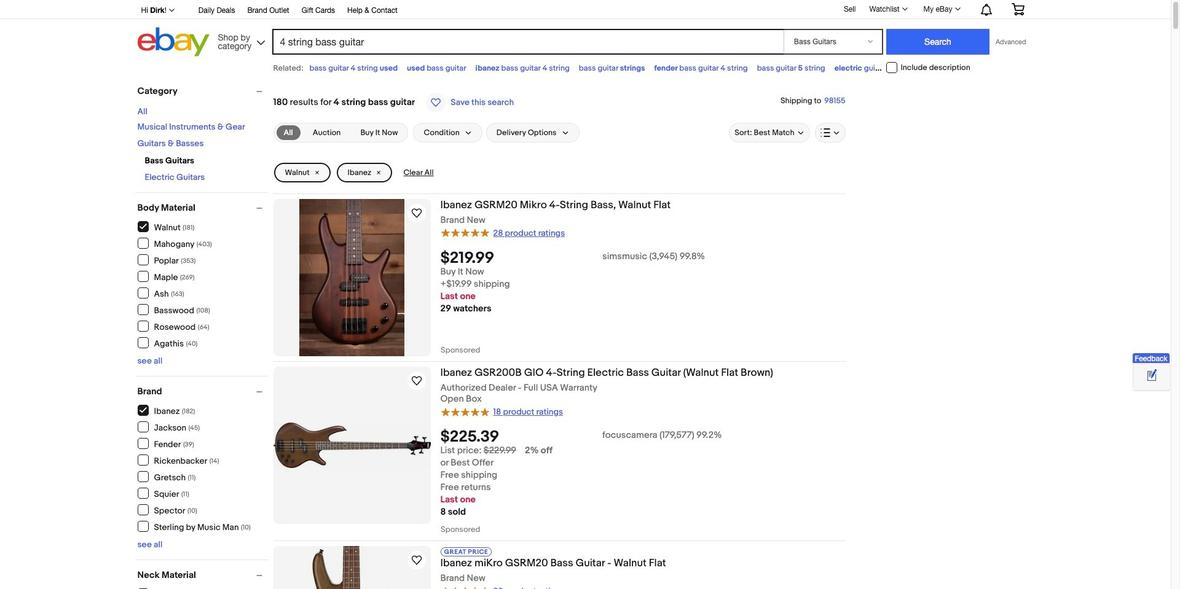 Task type: locate. For each thing, give the bounding box(es) containing it.
my ebay image
[[955, 7, 960, 10]]

All selected text field
[[284, 127, 293, 138]]

None text field
[[440, 445, 516, 457]]

1 heading from the top
[[440, 199, 671, 211]]

None submit
[[886, 29, 990, 55]]

ibanez gsrm20 mikro 4-string bass, walnut flat image
[[299, 199, 404, 356]]

account navigation
[[134, 0, 1034, 19]]

heading
[[440, 199, 671, 211], [440, 367, 773, 379], [440, 558, 666, 570]]

watch ibanez gsr200b gio 4-string electric bass guitar (walnut flat brown) image
[[409, 374, 424, 388]]

banner
[[134, 0, 1034, 60]]

0 vertical spatial heading
[[440, 199, 671, 211]]

Search for anything text field
[[274, 30, 781, 53]]

ibanez gsr200b gio 4-string electric bass guitar (walnut flat brown) image
[[273, 423, 431, 468]]

2 heading from the top
[[440, 367, 773, 379]]

main content
[[273, 80, 845, 589]]

ibanez mikro gsrm20 bass guitar - walnut flat image
[[299, 547, 404, 589]]

None text field
[[440, 344, 480, 356], [440, 524, 480, 536], [440, 344, 480, 356], [440, 524, 480, 536]]

1 vertical spatial heading
[[440, 367, 773, 379]]

watchlist image
[[902, 7, 908, 10]]

2 vertical spatial heading
[[440, 558, 666, 570]]



Task type: describe. For each thing, give the bounding box(es) containing it.
3 heading from the top
[[440, 558, 666, 570]]

your shopping cart image
[[1011, 3, 1025, 15]]

save this search 4 string bass guitar search image
[[426, 93, 446, 112]]

watch ibanez mikro gsrm20 bass guitar - walnut flat image
[[409, 553, 424, 568]]

heading for watch ibanez gsr200b gio 4-string electric bass guitar (walnut flat brown) image
[[440, 367, 773, 379]]

heading for "watch ibanez gsrm20 mikro 4-string bass, walnut flat" icon
[[440, 199, 671, 211]]

listing options selector. list view selected. image
[[820, 128, 840, 138]]

watch ibanez gsrm20 mikro 4-string bass, walnut flat image
[[409, 206, 424, 221]]



Task type: vqa. For each thing, say whether or not it's contained in the screenshot.
'watch Ibanez GSR200B GIO 4-String Electric Bass Guitar (Walnut Flat Brown)' Image heading
yes



